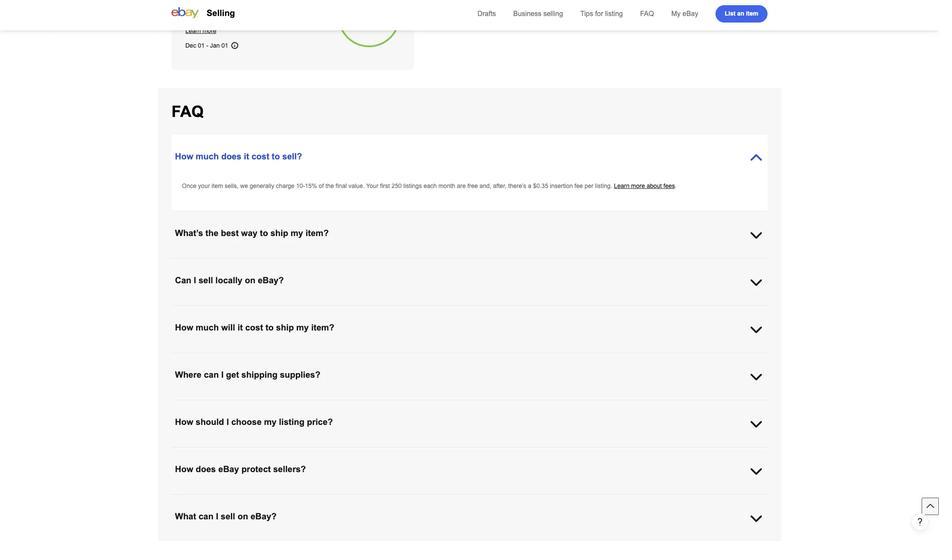 Task type: locate. For each thing, give the bounding box(es) containing it.
how for how much does it cost to sell?
[[175, 152, 193, 161]]

cost for does
[[252, 152, 270, 161]]

1 vertical spatial cost
[[245, 323, 263, 332]]

much up once
[[196, 152, 219, 161]]

2 horizontal spatial sell
[[613, 448, 623, 455]]

auction-
[[264, 10, 286, 17]]

qr
[[398, 268, 407, 275]]

labels.
[[451, 268, 468, 275]]

1 much from the top
[[196, 152, 219, 161]]

sell inside for most items, we can provide a price recommendation for you based on recently sold, similar items. how you price your item can depend on how you prefer to sell it—auction or buy it now. choose a lower starting price for auctions to create more interest.
[[613, 448, 623, 455]]

make
[[420, 259, 435, 266]]

what can i sell on ebay?
[[175, 512, 277, 521]]

to right make
[[441, 259, 446, 266]]

offer right some
[[517, 259, 529, 266]]

my
[[672, 10, 681, 17]]

if
[[290, 268, 294, 275]]

for left 200
[[244, 10, 251, 17]]

0 vertical spatial fees
[[231, 10, 242, 17]]

0 horizontal spatial insertion
[[206, 10, 229, 17]]

01 right jan
[[222, 42, 228, 49]]

ebay? for what can i sell on ebay?
[[251, 512, 277, 521]]

more up sellers?
[[277, 457, 291, 464]]

drafts link
[[478, 10, 496, 17]]

1 vertical spatial from
[[206, 268, 219, 275]]

supplies?
[[280, 370, 321, 380]]

does down starting
[[196, 465, 216, 474]]

0 vertical spatial ship
[[271, 228, 288, 238]]

per
[[585, 183, 594, 189]]

from down the provides
[[206, 268, 219, 275]]

insertion up listings.
[[206, 10, 229, 17]]

cost
[[252, 152, 270, 161], [245, 323, 263, 332]]

you right items.
[[470, 448, 480, 455]]

provides
[[198, 259, 221, 266]]

0 horizontal spatial from
[[206, 268, 219, 275]]

0 vertical spatial listing
[[606, 10, 623, 17]]

0 horizontal spatial the
[[206, 228, 219, 238]]

1 vertical spatial offer
[[384, 268, 396, 275]]

1 vertical spatial sell
[[613, 448, 623, 455]]

$0.35
[[533, 183, 549, 189]]

1 horizontal spatial 01
[[222, 42, 228, 49]]

ebay
[[683, 10, 699, 17], [182, 259, 196, 266], [693, 259, 707, 266], [435, 268, 449, 275], [218, 465, 239, 474]]

1 horizontal spatial insertion
[[550, 183, 573, 189]]

can't
[[404, 259, 418, 266]]

from right "ship in the top right of the page
[[558, 259, 570, 266]]

more inside "pay no insertion fees for 200 auction-style or fixed price listings. learn more"
[[203, 27, 217, 34]]

shipping left labels
[[639, 259, 662, 266]]

-
[[206, 42, 208, 49]]

sell right 'what'
[[221, 512, 235, 521]]

1 horizontal spatial more
[[277, 457, 291, 464]]

learn more about fees link
[[614, 183, 676, 189]]

with
[[681, 259, 692, 266]]

0 horizontal spatial free
[[468, 183, 478, 189]]

2 vertical spatial sell
[[221, 512, 235, 521]]

the up locally
[[220, 268, 229, 275]]

more left about
[[632, 183, 645, 189]]

for
[[182, 448, 191, 455]]

2 horizontal spatial the
[[326, 183, 334, 189]]

much
[[196, 152, 219, 161], [196, 323, 219, 332]]

0 vertical spatial offer
[[517, 259, 529, 266]]

you up "if"
[[284, 259, 294, 266]]

where can i get shipping supplies?
[[175, 370, 321, 380]]

0 vertical spatial insertion
[[206, 10, 229, 17]]

get
[[226, 370, 239, 380]]

business
[[514, 10, 542, 17]]

free inside ebay provides recommendations, but you can choose a preferred shipping carrier. can't make it to your local dropoff? some offer free "ship from home" pickup. print your shipping labels with ebay to receive a discount from the carriers we work with. if you don't have a printer, we also offer qr codes for ebay labels.
[[531, 259, 541, 266]]

2 01 from the left
[[222, 42, 228, 49]]

2 horizontal spatial more
[[632, 183, 645, 189]]

listing right tips
[[606, 10, 623, 17]]

or inside "pay no insertion fees for 200 auction-style or fixed price listings. learn more"
[[300, 10, 306, 17]]

selling
[[544, 10, 563, 17]]

does
[[221, 152, 242, 161], [196, 465, 216, 474]]

your right once
[[198, 183, 210, 189]]

fees
[[231, 10, 242, 17], [664, 183, 676, 189]]

for down make
[[427, 268, 434, 275]]

generally
[[250, 183, 274, 189]]

cost for will
[[245, 323, 263, 332]]

prefer
[[589, 448, 605, 455]]

home"
[[571, 259, 589, 266]]

1 horizontal spatial item
[[510, 448, 521, 455]]

it—auction
[[624, 448, 654, 455]]

1 vertical spatial ship
[[276, 323, 294, 332]]

1 vertical spatial does
[[196, 465, 216, 474]]

0 horizontal spatial listing
[[279, 417, 305, 427]]

to down the provide
[[252, 457, 257, 464]]

ebay? for can i sell locally on ebay?
[[258, 276, 284, 285]]

for down "items,"
[[218, 457, 226, 464]]

help, opens dialogs image
[[916, 518, 925, 527]]

fees left 200
[[231, 10, 242, 17]]

to right will
[[266, 323, 274, 332]]

insertion left fee
[[550, 183, 573, 189]]

can right 'what'
[[199, 512, 214, 521]]

we up auctions
[[226, 448, 233, 455]]

1 vertical spatial insertion
[[550, 183, 573, 189]]

the inside ebay provides recommendations, but you can choose a preferred shipping carrier. can't make it to your local dropoff? some offer free "ship from home" pickup. print your shipping labels with ebay to receive a discount from the carriers we work with. if you don't have a printer, we also offer qr codes for ebay labels.
[[220, 268, 229, 275]]

can left depend in the bottom right of the page
[[523, 448, 533, 455]]

how
[[565, 448, 576, 455]]

a up have
[[328, 259, 332, 266]]

how inside for most items, we can provide a price recommendation for you based on recently sold, similar items. how you price your item can depend on how you prefer to sell it—auction or buy it now. choose a lower starting price for auctions to create more interest.
[[456, 448, 468, 455]]

learn up dec
[[186, 27, 201, 34]]

1 vertical spatial faq
[[172, 103, 204, 121]]

faq
[[641, 10, 655, 17], [172, 103, 204, 121]]

2 vertical spatial more
[[277, 457, 291, 464]]

i left "get"
[[221, 370, 224, 380]]

a up create
[[268, 448, 271, 455]]

ebay right my
[[683, 10, 699, 17]]

choose
[[307, 259, 326, 266], [231, 417, 262, 427]]

it for how much will it cost to ship my item?
[[238, 323, 243, 332]]

1 vertical spatial much
[[196, 323, 219, 332]]

0 vertical spatial it
[[244, 152, 249, 161]]

to right prefer
[[607, 448, 612, 455]]

we left work
[[252, 268, 260, 275]]

1 horizontal spatial from
[[558, 259, 570, 266]]

price right items.
[[482, 448, 495, 455]]

or inside for most items, we can provide a price recommendation for you based on recently sold, similar items. how you price your item can depend on how you prefer to sell it—auction or buy it now. choose a lower starting price for auctions to create more interest.
[[655, 448, 661, 455]]

0 horizontal spatial learn
[[186, 27, 201, 34]]

cost up generally
[[252, 152, 270, 161]]

0 horizontal spatial offer
[[384, 268, 396, 275]]

1 horizontal spatial does
[[221, 152, 242, 161]]

0 horizontal spatial item
[[212, 183, 223, 189]]

choose inside ebay provides recommendations, but you can choose a preferred shipping carrier. can't make it to your local dropoff? some offer free "ship from home" pickup. print your shipping labels with ebay to receive a discount from the carriers we work with. if you don't have a printer, we also offer qr codes for ebay labels.
[[307, 259, 326, 266]]

0 horizontal spatial it
[[238, 323, 243, 332]]

1 horizontal spatial the
[[220, 268, 229, 275]]

offer down carrier.
[[384, 268, 396, 275]]

choose up the provide
[[231, 417, 262, 427]]

shipping up also
[[360, 259, 382, 266]]

1 vertical spatial listing
[[279, 417, 305, 427]]

and,
[[480, 183, 492, 189]]

ebay right the "with" at the right
[[693, 259, 707, 266]]

or
[[300, 10, 306, 17], [655, 448, 661, 455]]

item left the sells,
[[212, 183, 223, 189]]

depend
[[535, 448, 555, 455]]

now.
[[680, 448, 693, 455]]

learn
[[186, 27, 201, 34], [614, 183, 630, 189]]

with.
[[276, 268, 289, 275]]

for inside ebay provides recommendations, but you can choose a preferred shipping carrier. can't make it to your local dropoff? some offer free "ship from home" pickup. print your shipping labels with ebay to receive a discount from the carriers we work with. if you don't have a printer, we also offer qr codes for ebay labels.
[[427, 268, 434, 275]]

01
[[198, 42, 205, 49], [222, 42, 228, 49]]

1 vertical spatial item
[[212, 183, 223, 189]]

can inside ebay provides recommendations, but you can choose a preferred shipping carrier. can't make it to your local dropoff? some offer free "ship from home" pickup. print your shipping labels with ebay to receive a discount from the carriers we work with. if you don't have a printer, we also offer qr codes for ebay labels.
[[295, 259, 305, 266]]

the left best
[[206, 228, 219, 238]]

can
[[175, 276, 192, 285]]

1 horizontal spatial sell
[[221, 512, 235, 521]]

your inside for most items, we can provide a price recommendation for you based on recently sold, similar items. how you price your item can depend on how you prefer to sell it—auction or buy it now. choose a lower starting price for auctions to create more interest.
[[496, 448, 508, 455]]

we left also
[[362, 268, 370, 275]]

1 vertical spatial learn
[[614, 183, 630, 189]]

we inside for most items, we can provide a price recommendation for you based on recently sold, similar items. how you price your item can depend on how you prefer to sell it—auction or buy it now. choose a lower starting price for auctions to create more interest.
[[226, 448, 233, 455]]

sell right prefer
[[613, 448, 623, 455]]

insertion
[[206, 10, 229, 17], [550, 183, 573, 189]]

lower
[[722, 448, 737, 455]]

0 vertical spatial more
[[203, 27, 217, 34]]

are
[[457, 183, 466, 189]]

sells,
[[225, 183, 239, 189]]

0 horizontal spatial choose
[[231, 417, 262, 427]]

for
[[244, 10, 251, 17], [596, 10, 604, 17], [427, 268, 434, 275], [335, 448, 342, 455], [218, 457, 226, 464]]

1 vertical spatial or
[[655, 448, 661, 455]]

can right but
[[295, 259, 305, 266]]

item right an on the right of the page
[[747, 10, 759, 17]]

0 horizontal spatial faq
[[172, 103, 204, 121]]

0 vertical spatial choose
[[307, 259, 326, 266]]

0 vertical spatial cost
[[252, 152, 270, 161]]

i for sell
[[216, 512, 218, 521]]

01 left -
[[198, 42, 205, 49]]

sell
[[199, 276, 213, 285], [613, 448, 623, 455], [221, 512, 235, 521]]

the right of
[[326, 183, 334, 189]]

fee
[[575, 183, 583, 189]]

a left $0.35
[[528, 183, 532, 189]]

fixed
[[307, 10, 320, 17]]

choose
[[695, 448, 716, 455]]

or right style at the left top of page
[[300, 10, 306, 17]]

2 vertical spatial the
[[220, 268, 229, 275]]

you
[[284, 259, 294, 266], [295, 268, 305, 275], [344, 448, 353, 455], [470, 448, 480, 455], [578, 448, 588, 455]]

codes
[[409, 268, 425, 275]]

1 horizontal spatial faq
[[641, 10, 655, 17]]

15%
[[305, 183, 317, 189]]

listing left price?
[[279, 417, 305, 427]]

free for are
[[468, 183, 478, 189]]

0 vertical spatial learn
[[186, 27, 201, 34]]

charge
[[276, 183, 295, 189]]

0 vertical spatial sell
[[199, 276, 213, 285]]

2 much from the top
[[196, 323, 219, 332]]

price
[[186, 19, 199, 26], [273, 448, 286, 455], [482, 448, 495, 455], [204, 457, 217, 464]]

1 horizontal spatial or
[[655, 448, 661, 455]]

0 vertical spatial ebay?
[[258, 276, 284, 285]]

0 horizontal spatial does
[[196, 465, 216, 474]]

item
[[747, 10, 759, 17], [212, 183, 223, 189], [510, 448, 521, 455]]

1 horizontal spatial offer
[[517, 259, 529, 266]]

0 vertical spatial my
[[291, 228, 303, 238]]

pay no insertion fees for 200 auction-style or fixed price listings. learn more
[[186, 10, 320, 34]]

0 horizontal spatial or
[[300, 10, 306, 17]]

1 vertical spatial it
[[436, 259, 439, 266]]

for right tips
[[596, 10, 604, 17]]

2 horizontal spatial it
[[436, 259, 439, 266]]

cost right will
[[245, 323, 263, 332]]

i for get
[[221, 370, 224, 380]]

how for how much will it cost to ship my item?
[[175, 323, 193, 332]]

1 vertical spatial ebay?
[[251, 512, 277, 521]]

i right should
[[227, 417, 229, 427]]

1 vertical spatial free
[[531, 259, 541, 266]]

buy
[[662, 448, 673, 455]]

item left depend in the bottom right of the page
[[510, 448, 521, 455]]

2 horizontal spatial item
[[747, 10, 759, 17]]

0 vertical spatial much
[[196, 152, 219, 161]]

1 horizontal spatial listing
[[606, 10, 623, 17]]

drafts
[[478, 10, 496, 17]]

0 vertical spatial faq
[[641, 10, 655, 17]]

1 horizontal spatial it
[[244, 152, 249, 161]]

0 vertical spatial item
[[747, 10, 759, 17]]

ebay down auctions
[[218, 465, 239, 474]]

shipping right "get"
[[242, 370, 278, 380]]

price inside "pay no insertion fees for 200 auction-style or fixed price listings. learn more"
[[186, 19, 199, 26]]

the
[[326, 183, 334, 189], [206, 228, 219, 238], [220, 268, 229, 275]]

on
[[245, 276, 256, 285], [373, 448, 380, 455], [556, 448, 563, 455], [238, 512, 248, 521]]

0 vertical spatial or
[[300, 10, 306, 17]]

1 horizontal spatial free
[[531, 259, 541, 266]]

does up the sells,
[[221, 152, 242, 161]]

ebay provides recommendations, but you can choose a preferred shipping carrier. can't make it to your local dropoff? some offer free "ship from home" pickup. print your shipping labels with ebay to receive a discount from the carriers we work with. if you don't have a printer, we also offer qr codes for ebay labels.
[[182, 259, 740, 275]]

1 vertical spatial fees
[[664, 183, 676, 189]]

dec
[[186, 42, 196, 49]]

choose up don't
[[307, 259, 326, 266]]

0 vertical spatial free
[[468, 183, 478, 189]]

how
[[175, 152, 193, 161], [175, 323, 193, 332], [175, 417, 193, 427], [456, 448, 468, 455], [175, 465, 193, 474]]

your left depend in the bottom right of the page
[[496, 448, 508, 455]]

learn right listing.
[[614, 183, 630, 189]]

a left lower
[[717, 448, 721, 455]]

much left will
[[196, 323, 219, 332]]

discount
[[182, 268, 205, 275]]

you right "if"
[[295, 268, 305, 275]]

2 vertical spatial it
[[238, 323, 243, 332]]

or left buy
[[655, 448, 661, 455]]

to
[[272, 152, 280, 161], [260, 228, 268, 238], [441, 259, 446, 266], [709, 259, 714, 266], [266, 323, 274, 332], [607, 448, 612, 455], [252, 457, 257, 464]]

i for choose
[[227, 417, 229, 427]]

2 vertical spatial item
[[510, 448, 521, 455]]

tips for listing link
[[581, 10, 623, 17]]

0 horizontal spatial fees
[[231, 10, 242, 17]]

your right "print"
[[625, 259, 637, 266]]

how much will it cost to ship my item?
[[175, 323, 335, 332]]

sell down discount on the left of the page
[[199, 276, 213, 285]]

free right are
[[468, 183, 478, 189]]

for left based
[[335, 448, 342, 455]]

1 horizontal spatial choose
[[307, 259, 326, 266]]

0 vertical spatial does
[[221, 152, 242, 161]]

0 horizontal spatial 01
[[198, 42, 205, 49]]

best
[[221, 228, 239, 238]]

i right 'what'
[[216, 512, 218, 521]]

free left "ship in the top right of the page
[[531, 259, 541, 266]]

price down "pay"
[[186, 19, 199, 26]]

preferred
[[333, 259, 358, 266]]

fees right about
[[664, 183, 676, 189]]

more down listings.
[[203, 27, 217, 34]]

0 horizontal spatial more
[[203, 27, 217, 34]]



Task type: describe. For each thing, give the bounding box(es) containing it.
we right the sells,
[[240, 183, 248, 189]]

2 horizontal spatial shipping
[[639, 259, 662, 266]]

items,
[[208, 448, 224, 455]]

recommendation
[[288, 448, 333, 455]]

much for does
[[196, 152, 219, 161]]

jan
[[210, 42, 220, 49]]

also
[[371, 268, 382, 275]]

to right way
[[260, 228, 268, 238]]

selling
[[207, 8, 235, 18]]

free for offer
[[531, 259, 541, 266]]

auctions
[[227, 457, 250, 464]]

tips for listing
[[581, 10, 623, 17]]

more inside for most items, we can provide a price recommendation for you based on recently sold, similar items. how you price your item can depend on how you prefer to sell it—auction or buy it now. choose a lower starting price for auctions to create more interest.
[[277, 457, 291, 464]]

similar
[[419, 448, 437, 455]]

0 vertical spatial the
[[326, 183, 334, 189]]

1 vertical spatial more
[[632, 183, 645, 189]]

print
[[611, 259, 624, 266]]

ebay up discount on the left of the page
[[182, 259, 196, 266]]

1 01 from the left
[[198, 42, 205, 49]]

local
[[461, 259, 474, 266]]

carriers
[[230, 268, 251, 275]]

2 vertical spatial my
[[264, 417, 277, 427]]

sell?
[[283, 152, 302, 161]]

once
[[182, 183, 197, 189]]

can up auctions
[[235, 448, 245, 455]]

dec 01 - jan 01
[[186, 42, 228, 49]]

1 vertical spatial item?
[[311, 323, 335, 332]]

protect
[[242, 465, 271, 474]]

it
[[675, 448, 678, 455]]

a right 'receive' at the top of page
[[737, 259, 740, 266]]

listings.
[[200, 19, 221, 26]]

listing.
[[596, 183, 613, 189]]

there's
[[509, 183, 527, 189]]

price?
[[307, 417, 333, 427]]

fees inside "pay no insertion fees for 200 auction-style or fixed price listings. learn more"
[[231, 10, 242, 17]]

your up labels.
[[448, 259, 460, 266]]

my ebay
[[672, 10, 699, 17]]

based
[[355, 448, 372, 455]]

work
[[262, 268, 274, 275]]

interest.
[[292, 457, 314, 464]]

business selling
[[514, 10, 563, 17]]

month
[[439, 183, 456, 189]]

price down "items,"
[[204, 457, 217, 464]]

0 vertical spatial from
[[558, 259, 570, 266]]

receive
[[716, 259, 735, 266]]

can i sell locally on ebay?
[[175, 276, 284, 285]]

tips
[[581, 10, 594, 17]]

what's the best way to ship my item?
[[175, 228, 329, 238]]

first
[[380, 183, 390, 189]]

1 vertical spatial the
[[206, 228, 219, 238]]

to left 'receive' at the top of page
[[709, 259, 714, 266]]

most
[[193, 448, 206, 455]]

1 horizontal spatial shipping
[[360, 259, 382, 266]]

carrier.
[[384, 259, 402, 266]]

i down discount on the left of the page
[[194, 276, 196, 285]]

pay
[[186, 10, 196, 17]]

1 vertical spatial my
[[297, 323, 309, 332]]

insertion inside "pay no insertion fees for 200 auction-style or fixed price listings. learn more"
[[206, 10, 229, 17]]

"ship
[[543, 259, 556, 266]]

list
[[725, 10, 736, 17]]

where
[[175, 370, 202, 380]]

about
[[647, 183, 662, 189]]

it for how much does it cost to sell?
[[244, 152, 249, 161]]

way
[[241, 228, 258, 238]]

you right "how"
[[578, 448, 588, 455]]

can left "get"
[[204, 370, 219, 380]]

provide
[[246, 448, 266, 455]]

how should i choose my listing price?
[[175, 417, 333, 427]]

no
[[198, 10, 204, 17]]

for inside "pay no insertion fees for 200 auction-style or fixed price listings. learn more"
[[244, 10, 251, 17]]

learn inside "pay no insertion fees for 200 auction-style or fixed price listings. learn more"
[[186, 27, 201, 34]]

0 horizontal spatial shipping
[[242, 370, 278, 380]]

learn more link
[[186, 27, 217, 34]]

10-
[[296, 183, 305, 189]]

item for your
[[212, 183, 223, 189]]

ebay left labels.
[[435, 268, 449, 275]]

1 vertical spatial choose
[[231, 417, 262, 427]]

will
[[221, 323, 235, 332]]

starting
[[182, 457, 202, 464]]

how for how should i choose my listing price?
[[175, 417, 193, 427]]

200
[[253, 10, 263, 17]]

labels
[[663, 259, 679, 266]]

how much does it cost to sell?
[[175, 152, 302, 161]]

of
[[319, 183, 324, 189]]

1 horizontal spatial learn
[[614, 183, 630, 189]]

business selling link
[[514, 10, 563, 17]]

but
[[274, 259, 282, 266]]

should
[[196, 417, 224, 427]]

1 horizontal spatial fees
[[664, 183, 676, 189]]

recently
[[382, 448, 403, 455]]

you left based
[[344, 448, 353, 455]]

list an item
[[725, 10, 759, 17]]

how does ebay protect sellers?
[[175, 465, 306, 474]]

what
[[175, 512, 196, 521]]

item inside for most items, we can provide a price recommendation for you based on recently sold, similar items. how you price your item can depend on how you prefer to sell it—auction or buy it now. choose a lower starting price for auctions to create more interest.
[[510, 448, 521, 455]]

a right have
[[337, 268, 340, 275]]

sellers?
[[273, 465, 306, 474]]

your
[[366, 183, 379, 189]]

value.
[[349, 183, 365, 189]]

0 horizontal spatial sell
[[199, 276, 213, 285]]

once your item sells, we generally charge 10-15% of the final value. your first 250 listings each month are free and, after, there's a $0.35 insertion fee per listing. learn more about fees .
[[182, 183, 677, 189]]

for most items, we can provide a price recommendation for you based on recently sold, similar items. how you price your item can depend on how you prefer to sell it—auction or buy it now. choose a lower starting price for auctions to create more interest.
[[182, 448, 737, 464]]

it inside ebay provides recommendations, but you can choose a preferred shipping carrier. can't make it to your local dropoff? some offer free "ship from home" pickup. print your shipping labels with ebay to receive a discount from the carriers we work with. if you don't have a printer, we also offer qr codes for ebay labels.
[[436, 259, 439, 266]]

item for an
[[747, 10, 759, 17]]

an
[[738, 10, 745, 17]]

to left sell?
[[272, 152, 280, 161]]

faq link
[[641, 10, 655, 17]]

how for how does ebay protect sellers?
[[175, 465, 193, 474]]

create
[[258, 457, 275, 464]]

dropoff?
[[476, 259, 498, 266]]

items.
[[438, 448, 455, 455]]

list an item link
[[716, 5, 768, 23]]

printer,
[[342, 268, 360, 275]]

0 vertical spatial item?
[[306, 228, 329, 238]]

price up create
[[273, 448, 286, 455]]

much for will
[[196, 323, 219, 332]]

style
[[286, 10, 299, 17]]

recommendations,
[[222, 259, 272, 266]]

each
[[424, 183, 437, 189]]



Task type: vqa. For each thing, say whether or not it's contained in the screenshot.
There's
no



